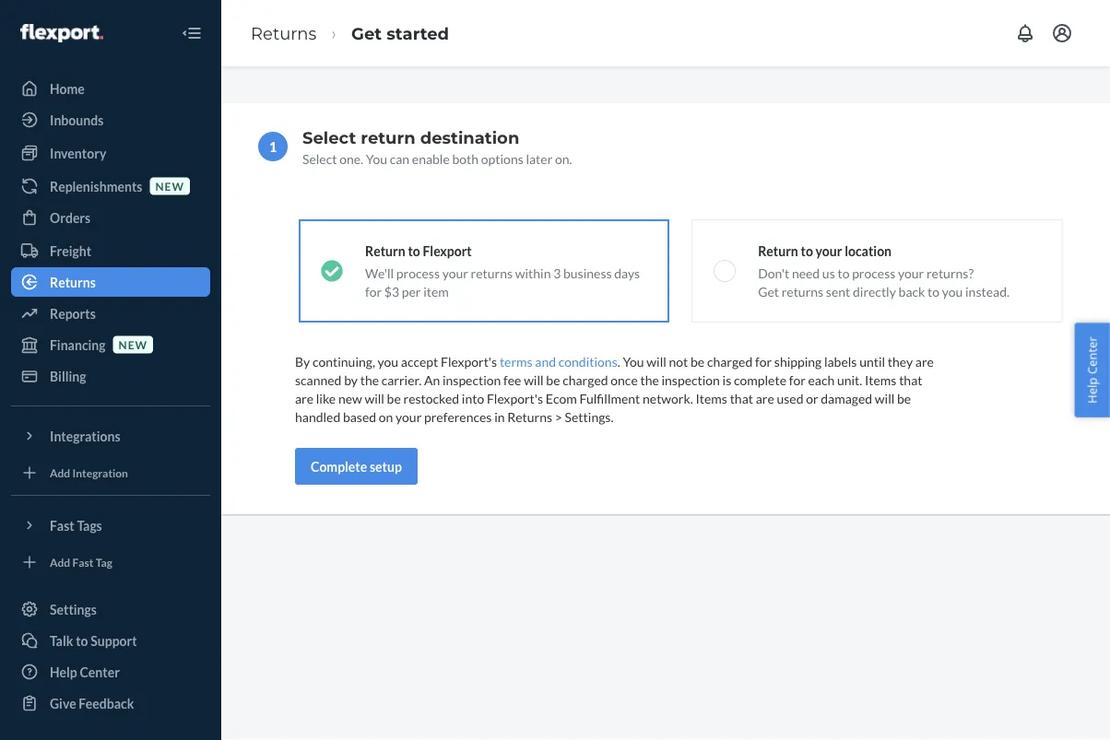 Task type: vqa. For each thing, say whether or not it's contained in the screenshot.
2nd the
yes



Task type: locate. For each thing, give the bounding box(es) containing it.
0 horizontal spatial are
[[295, 391, 314, 406]]

1 vertical spatial new
[[119, 338, 148, 351]]

1 process from the left
[[396, 265, 440, 281]]

new down by
[[338, 391, 362, 406]]

0 horizontal spatial inspection
[[443, 372, 501, 388]]

0 vertical spatial for
[[365, 284, 382, 299]]

by
[[295, 354, 310, 369]]

.
[[618, 354, 621, 369]]

help
[[1084, 378, 1101, 404], [50, 665, 77, 680]]

1 vertical spatial returns
[[782, 284, 824, 299]]

1 horizontal spatial returns
[[251, 23, 317, 43]]

based
[[343, 409, 376, 425]]

breadcrumbs navigation
[[236, 6, 464, 60]]

return
[[365, 243, 406, 259], [758, 243, 799, 259]]

inventory
[[50, 145, 106, 161]]

1 vertical spatial select
[[303, 151, 337, 167]]

fee
[[504, 372, 522, 388]]

0 horizontal spatial you
[[366, 151, 387, 167]]

fast inside dropdown button
[[50, 518, 74, 534]]

inbounds
[[50, 112, 104, 128]]

process up per
[[396, 265, 440, 281]]

2 inspection from the left
[[662, 372, 720, 388]]

charged down conditions at the top right of page
[[563, 372, 608, 388]]

returns link right close navigation icon
[[251, 23, 317, 43]]

1 horizontal spatial process
[[852, 265, 896, 281]]

1 horizontal spatial that
[[900, 372, 923, 388]]

fast left tags
[[50, 518, 74, 534]]

inspection up into
[[443, 372, 501, 388]]

accept
[[401, 354, 438, 369]]

0 vertical spatial items
[[865, 372, 897, 388]]

returns
[[471, 265, 513, 281], [782, 284, 824, 299]]

0 horizontal spatial you
[[378, 354, 399, 369]]

per
[[402, 284, 421, 299]]

0 vertical spatial fast
[[50, 518, 74, 534]]

flexport's inside . you will not be charged for shipping labels until they are scanned by the carrier. an inspection fee will be charged once the inspection is complete for each unit. items that are like new will be restocked into flexport's ecom fulfillment network. items that are used or damaged will be handled based on your preferences in returns > settings.
[[487, 391, 543, 406]]

to inside button
[[76, 633, 88, 649]]

1 horizontal spatial you
[[623, 354, 644, 369]]

1 horizontal spatial new
[[155, 179, 184, 193]]

0 vertical spatial new
[[155, 179, 184, 193]]

2 return from the left
[[758, 243, 799, 259]]

inspection down the not
[[662, 372, 720, 388]]

1 vertical spatial get
[[758, 284, 779, 299]]

1 horizontal spatial you
[[943, 284, 963, 299]]

0 horizontal spatial returns
[[50, 274, 96, 290]]

the right by
[[360, 372, 379, 388]]

2 add from the top
[[50, 556, 70, 569]]

don't
[[758, 265, 790, 281]]

add fast tag link
[[11, 548, 210, 577]]

not
[[669, 354, 688, 369]]

2 horizontal spatial new
[[338, 391, 362, 406]]

you inside . you will not be charged for shipping labels until they are scanned by the carrier. an inspection fee will be charged once the inspection is complete for each unit. items that are like new will be restocked into flexport's ecom fulfillment network. items that are used or damaged will be handled based on your preferences in returns > settings.
[[623, 354, 644, 369]]

support
[[91, 633, 137, 649]]

1 vertical spatial help
[[50, 665, 77, 680]]

0 horizontal spatial process
[[396, 265, 440, 281]]

return inside return to your location don't need us to process your returns? get returns sent directly back to you instead.
[[758, 243, 799, 259]]

0 vertical spatial center
[[1084, 337, 1101, 375]]

help center button
[[1075, 323, 1111, 418]]

your inside return to flexport we'll process your returns within 3 business days for $3 per item
[[442, 265, 469, 281]]

new inside . you will not be charged for shipping labels until they are scanned by the carrier. an inspection fee will be charged once the inspection is complete for each unit. items that are like new will be restocked into flexport's ecom fulfillment network. items that are used or damaged will be handled based on your preferences in returns > settings.
[[338, 391, 362, 406]]

the right once at the right of page
[[641, 372, 659, 388]]

2 vertical spatial new
[[338, 391, 362, 406]]

1 horizontal spatial inspection
[[662, 372, 720, 388]]

your right on
[[396, 409, 422, 425]]

1 horizontal spatial are
[[756, 391, 775, 406]]

1 vertical spatial center
[[80, 665, 120, 680]]

home link
[[11, 74, 210, 103]]

enable
[[412, 151, 450, 167]]

flexport's up into
[[441, 354, 497, 369]]

add
[[50, 466, 70, 480], [50, 556, 70, 569]]

conditions
[[559, 354, 618, 369]]

2 vertical spatial for
[[789, 372, 806, 388]]

new up orders link
[[155, 179, 184, 193]]

0 horizontal spatial center
[[80, 665, 120, 680]]

options
[[481, 151, 524, 167]]

1 vertical spatial returns link
[[11, 268, 210, 297]]

back
[[899, 284, 926, 299]]

flexport's down the fee
[[487, 391, 543, 406]]

charged
[[707, 354, 753, 369], [563, 372, 608, 388]]

get
[[351, 23, 382, 43], [758, 284, 779, 299]]

returns down the need
[[782, 284, 824, 299]]

to right back
[[928, 284, 940, 299]]

flexport's
[[441, 354, 497, 369], [487, 391, 543, 406]]

$3
[[385, 284, 400, 299]]

1 horizontal spatial help
[[1084, 378, 1101, 404]]

2 process from the left
[[852, 265, 896, 281]]

0 horizontal spatial get
[[351, 23, 382, 43]]

returns left the >
[[508, 409, 553, 425]]

return up the don't
[[758, 243, 799, 259]]

billing link
[[11, 362, 210, 391]]

returns link down freight link
[[11, 268, 210, 297]]

your down flexport
[[442, 265, 469, 281]]

0 vertical spatial you
[[366, 151, 387, 167]]

1 vertical spatial flexport's
[[487, 391, 543, 406]]

0 horizontal spatial for
[[365, 284, 382, 299]]

get inside the breadcrumbs navigation
[[351, 23, 382, 43]]

add for add integration
[[50, 466, 70, 480]]

return inside return to flexport we'll process your returns within 3 business days for $3 per item
[[365, 243, 406, 259]]

get down the don't
[[758, 284, 779, 299]]

add down fast tags
[[50, 556, 70, 569]]

you up carrier. at the bottom of page
[[378, 354, 399, 369]]

to left flexport
[[408, 243, 420, 259]]

0 horizontal spatial items
[[696, 391, 728, 406]]

new down the reports link on the left top of page
[[119, 338, 148, 351]]

return up we'll
[[365, 243, 406, 259]]

1 horizontal spatial items
[[865, 372, 897, 388]]

2 vertical spatial returns
[[508, 409, 553, 425]]

2 horizontal spatial for
[[789, 372, 806, 388]]

returns inside . you will not be charged for shipping labels until they are scanned by the carrier. an inspection fee will be charged once the inspection is complete for each unit. items that are like new will be restocked into flexport's ecom fulfillment network. items that are used or damaged will be handled based on your preferences in returns > settings.
[[508, 409, 553, 425]]

1 vertical spatial you
[[623, 354, 644, 369]]

that down is
[[730, 391, 754, 406]]

1 vertical spatial add
[[50, 556, 70, 569]]

that
[[900, 372, 923, 388], [730, 391, 754, 406]]

1 horizontal spatial returns
[[782, 284, 824, 299]]

and
[[535, 354, 556, 369]]

1 horizontal spatial the
[[641, 372, 659, 388]]

preferences
[[424, 409, 492, 425]]

freight link
[[11, 236, 210, 266]]

you
[[943, 284, 963, 299], [378, 354, 399, 369]]

are left like on the bottom left
[[295, 391, 314, 406]]

process up directly
[[852, 265, 896, 281]]

location
[[845, 243, 892, 259]]

financing
[[50, 337, 106, 353]]

fast
[[50, 518, 74, 534], [72, 556, 94, 569]]

0 horizontal spatial new
[[119, 338, 148, 351]]

0 horizontal spatial that
[[730, 391, 754, 406]]

feedback
[[79, 696, 134, 712]]

your up back
[[898, 265, 924, 281]]

0 vertical spatial help center
[[1084, 337, 1101, 404]]

in
[[495, 409, 505, 425]]

1 horizontal spatial returns link
[[251, 23, 317, 43]]

replenishments
[[50, 178, 142, 194]]

return to flexport we'll process your returns within 3 business days for $3 per item
[[365, 243, 640, 299]]

started
[[387, 23, 449, 43]]

talk to support button
[[11, 626, 210, 656]]

1 vertical spatial items
[[696, 391, 728, 406]]

1 vertical spatial returns
[[50, 274, 96, 290]]

can
[[390, 151, 410, 167]]

0 vertical spatial returns
[[471, 265, 513, 281]]

1 horizontal spatial charged
[[707, 354, 753, 369]]

charged up is
[[707, 354, 753, 369]]

add left integration
[[50, 466, 70, 480]]

fast left tag
[[72, 556, 94, 569]]

your up "us" at the top
[[816, 243, 843, 259]]

return
[[361, 127, 416, 148]]

2 horizontal spatial returns
[[508, 409, 553, 425]]

give
[[50, 696, 76, 712]]

1 add from the top
[[50, 466, 70, 480]]

they
[[888, 354, 913, 369]]

2 select from the top
[[303, 151, 337, 167]]

center
[[1084, 337, 1101, 375], [80, 665, 120, 680]]

for left $3
[[365, 284, 382, 299]]

0 vertical spatial add
[[50, 466, 70, 480]]

1 horizontal spatial get
[[758, 284, 779, 299]]

need
[[792, 265, 820, 281]]

an
[[424, 372, 440, 388]]

2 horizontal spatial are
[[916, 354, 934, 369]]

are right "they"
[[916, 354, 934, 369]]

select left one.
[[303, 151, 337, 167]]

be down terms and conditions link
[[546, 372, 560, 388]]

terms and conditions link
[[500, 354, 618, 369]]

returns left within at the top left
[[471, 265, 513, 281]]

unit.
[[838, 372, 863, 388]]

1 return from the left
[[365, 243, 406, 259]]

get left started
[[351, 23, 382, 43]]

select
[[303, 127, 356, 148], [303, 151, 337, 167]]

to up the need
[[801, 243, 814, 259]]

returns right close navigation icon
[[251, 23, 317, 43]]

both
[[452, 151, 479, 167]]

process
[[396, 265, 440, 281], [852, 265, 896, 281]]

0 horizontal spatial returns
[[471, 265, 513, 281]]

you right .
[[623, 354, 644, 369]]

get inside return to your location don't need us to process your returns? get returns sent directly back to you instead.
[[758, 284, 779, 299]]

returns?
[[927, 265, 974, 281]]

flexport
[[423, 243, 472, 259]]

integrations button
[[11, 422, 210, 451]]

orders link
[[11, 203, 210, 232]]

for
[[365, 284, 382, 299], [755, 354, 772, 369], [789, 372, 806, 388]]

one.
[[340, 151, 363, 167]]

items down until
[[865, 372, 897, 388]]

items down is
[[696, 391, 728, 406]]

0 horizontal spatial return
[[365, 243, 406, 259]]

for down shipping
[[789, 372, 806, 388]]

1 vertical spatial for
[[755, 354, 772, 369]]

1 vertical spatial that
[[730, 391, 754, 406]]

labels
[[825, 354, 857, 369]]

your
[[816, 243, 843, 259], [442, 265, 469, 281], [898, 265, 924, 281], [396, 409, 422, 425]]

1 horizontal spatial center
[[1084, 337, 1101, 375]]

you left can
[[366, 151, 387, 167]]

each
[[809, 372, 835, 388]]

to inside return to flexport we'll process your returns within 3 business days for $3 per item
[[408, 243, 420, 259]]

0 vertical spatial get
[[351, 23, 382, 43]]

days
[[615, 265, 640, 281]]

returns up "reports"
[[50, 274, 96, 290]]

to right talk
[[76, 633, 88, 649]]

be down "they"
[[898, 391, 912, 406]]

1 vertical spatial help center
[[50, 665, 120, 680]]

you inside select return destination select one. you can enable both options later on.
[[366, 151, 387, 167]]

give feedback
[[50, 696, 134, 712]]

0 vertical spatial help
[[1084, 378, 1101, 404]]

are down complete
[[756, 391, 775, 406]]

0 vertical spatial select
[[303, 127, 356, 148]]

will right the fee
[[524, 372, 544, 388]]

network.
[[643, 391, 693, 406]]

to for flexport
[[408, 243, 420, 259]]

0 vertical spatial returns
[[251, 23, 317, 43]]

1 horizontal spatial help center
[[1084, 337, 1101, 404]]

0 horizontal spatial returns link
[[11, 268, 210, 297]]

to right "us" at the top
[[838, 265, 850, 281]]

process inside return to flexport we'll process your returns within 3 business days for $3 per item
[[396, 265, 440, 281]]

you inside return to your location don't need us to process your returns? get returns sent directly back to you instead.
[[943, 284, 963, 299]]

for up complete
[[755, 354, 772, 369]]

that down "they"
[[900, 372, 923, 388]]

returns inside the breadcrumbs navigation
[[251, 23, 317, 43]]

1 horizontal spatial return
[[758, 243, 799, 259]]

0 horizontal spatial the
[[360, 372, 379, 388]]

you down returns? on the top of the page
[[943, 284, 963, 299]]

select up one.
[[303, 127, 356, 148]]

1 vertical spatial charged
[[563, 372, 608, 388]]

open notifications image
[[1015, 22, 1037, 44]]

ecom
[[546, 391, 577, 406]]

0 vertical spatial you
[[943, 284, 963, 299]]

on
[[379, 409, 393, 425]]

for inside return to flexport we'll process your returns within 3 business days for $3 per item
[[365, 284, 382, 299]]



Task type: describe. For each thing, give the bounding box(es) containing it.
sent
[[826, 284, 851, 299]]

we'll
[[365, 265, 394, 281]]

open account menu image
[[1052, 22, 1074, 44]]

reports
[[50, 306, 96, 321]]

continuing,
[[313, 354, 375, 369]]

help center inside button
[[1084, 337, 1101, 404]]

to for your
[[801, 243, 814, 259]]

fast tags
[[50, 518, 102, 534]]

return to your location don't need us to process your returns? get returns sent directly back to you instead.
[[758, 243, 1010, 299]]

shipping
[[775, 354, 822, 369]]

give feedback button
[[11, 689, 210, 719]]

0 vertical spatial that
[[900, 372, 923, 388]]

directly
[[853, 284, 896, 299]]

settings
[[50, 602, 97, 618]]

center inside button
[[1084, 337, 1101, 375]]

scanned
[[295, 372, 342, 388]]

1 the from the left
[[360, 372, 379, 388]]

instead.
[[966, 284, 1010, 299]]

returns inside return to flexport we'll process your returns within 3 business days for $3 per item
[[471, 265, 513, 281]]

is
[[723, 372, 732, 388]]

or
[[806, 391, 819, 406]]

fast tags button
[[11, 511, 210, 541]]

until
[[860, 354, 886, 369]]

0 horizontal spatial help
[[50, 665, 77, 680]]

us
[[823, 265, 835, 281]]

1 horizontal spatial for
[[755, 354, 772, 369]]

will right damaged on the bottom of the page
[[875, 391, 895, 406]]

integrations
[[50, 428, 120, 444]]

add fast tag
[[50, 556, 112, 569]]

to for support
[[76, 633, 88, 649]]

returns inside return to your location don't need us to process your returns? get returns sent directly back to you instead.
[[782, 284, 824, 299]]

inventory link
[[11, 138, 210, 168]]

0 vertical spatial returns link
[[251, 23, 317, 43]]

0 vertical spatial flexport's
[[441, 354, 497, 369]]

complete
[[311, 459, 367, 475]]

carrier.
[[382, 372, 422, 388]]

check circle image
[[321, 260, 343, 282]]

1 select from the top
[[303, 127, 356, 148]]

business
[[564, 265, 612, 281]]

new for replenishments
[[155, 179, 184, 193]]

on.
[[555, 151, 572, 167]]

1 vertical spatial fast
[[72, 556, 94, 569]]

freight
[[50, 243, 91, 259]]

once
[[611, 372, 638, 388]]

complete
[[734, 372, 787, 388]]

billing
[[50, 369, 86, 384]]

settings.
[[565, 409, 614, 425]]

close navigation image
[[181, 22, 203, 44]]

tags
[[77, 518, 102, 534]]

item
[[424, 284, 449, 299]]

terms
[[500, 354, 533, 369]]

talk
[[50, 633, 73, 649]]

by continuing, you accept flexport's terms and conditions
[[295, 354, 618, 369]]

damaged
[[821, 391, 873, 406]]

destination
[[420, 127, 520, 148]]

by
[[344, 372, 358, 388]]

process inside return to your location don't need us to process your returns? get returns sent directly back to you instead.
[[852, 265, 896, 281]]

return for don't
[[758, 243, 799, 259]]

restocked
[[404, 391, 460, 406]]

be right the not
[[691, 354, 705, 369]]

add integration
[[50, 466, 128, 480]]

. you will not be charged for shipping labels until they are scanned by the carrier. an inspection fee will be charged once the inspection is complete for each unit. items that are like new will be restocked into flexport's ecom fulfillment network. items that are used or damaged will be handled based on your preferences in returns > settings.
[[295, 354, 934, 425]]

will left the not
[[647, 354, 667, 369]]

settings link
[[11, 595, 210, 624]]

select return destination select one. you can enable both options later on.
[[303, 127, 572, 167]]

talk to support
[[50, 633, 137, 649]]

integration
[[72, 466, 128, 480]]

2 the from the left
[[641, 372, 659, 388]]

1 inspection from the left
[[443, 372, 501, 388]]

1
[[269, 139, 277, 155]]

get started
[[351, 23, 449, 43]]

return for process
[[365, 243, 406, 259]]

add for add fast tag
[[50, 556, 70, 569]]

be down carrier. at the bottom of page
[[387, 391, 401, 406]]

new for financing
[[119, 338, 148, 351]]

later
[[526, 151, 553, 167]]

>
[[555, 409, 563, 425]]

tag
[[96, 556, 112, 569]]

your inside . you will not be charged for shipping labels until they are scanned by the carrier. an inspection fee will be charged once the inspection is complete for each unit. items that are like new will be restocked into flexport's ecom fulfillment network. items that are used or damaged will be handled based on your preferences in returns > settings.
[[396, 409, 422, 425]]

setup
[[370, 459, 402, 475]]

will up on
[[365, 391, 385, 406]]

0 horizontal spatial help center
[[50, 665, 120, 680]]

used
[[777, 391, 804, 406]]

1 vertical spatial you
[[378, 354, 399, 369]]

help inside button
[[1084, 378, 1101, 404]]

within
[[515, 265, 551, 281]]

0 horizontal spatial charged
[[563, 372, 608, 388]]

inbounds link
[[11, 105, 210, 135]]

0 vertical spatial charged
[[707, 354, 753, 369]]

home
[[50, 81, 85, 96]]

help center link
[[11, 658, 210, 687]]

handled
[[295, 409, 341, 425]]

flexport logo image
[[20, 24, 103, 42]]

get started link
[[351, 23, 449, 43]]

orders
[[50, 210, 91, 226]]

like
[[316, 391, 336, 406]]

add integration link
[[11, 458, 210, 488]]



